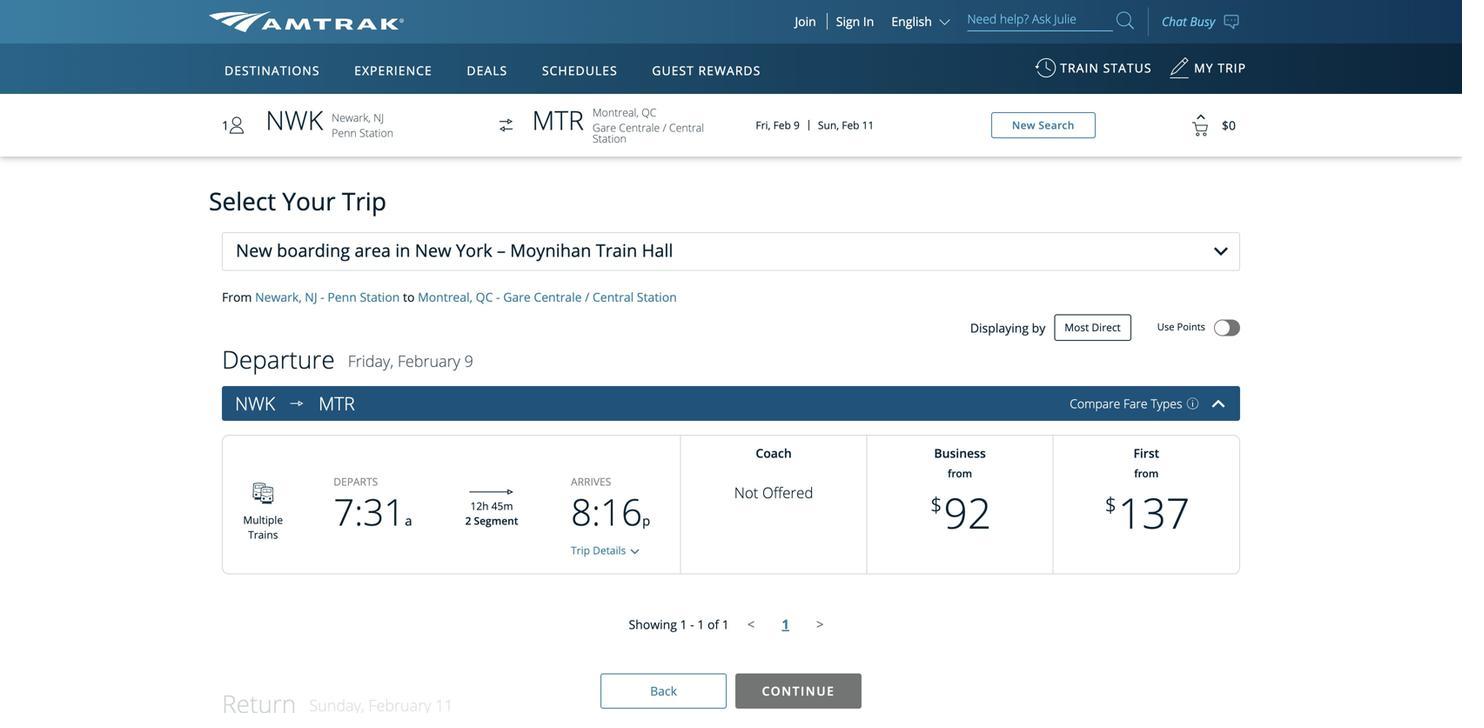 Task type: vqa. For each thing, say whether or not it's contained in the screenshot.
continue
yes



Task type: locate. For each thing, give the bounding box(es) containing it.
showing
[[629, 617, 677, 633]]

application
[[274, 145, 692, 389]]

nwk down destinations
[[266, 102, 323, 138]]

/
[[663, 120, 667, 135], [585, 289, 590, 306]]

english
[[892, 13, 932, 30]]

newark, right from
[[255, 289, 302, 306]]

gare
[[593, 120, 616, 135], [503, 289, 531, 306]]

2 feb from the left
[[842, 118, 860, 132]]

amtrak image
[[209, 11, 404, 32]]

qc down guest
[[642, 105, 657, 120]]

0 vertical spatial montreal,
[[593, 105, 639, 120]]

0 vertical spatial central
[[669, 120, 704, 135]]

nj for from
[[305, 289, 317, 306]]

sun, feb 11
[[818, 118, 874, 132]]

0 horizontal spatial mtr
[[319, 391, 355, 416]]

-
[[321, 289, 325, 306], [496, 289, 500, 306], [691, 617, 695, 633]]

1 horizontal spatial newark,
[[332, 110, 371, 125]]

0 vertical spatial select image
[[284, 391, 310, 417]]

guest
[[652, 62, 695, 79]]

station down 'experience' 'popup button'
[[360, 125, 394, 140]]

select image for nwk
[[284, 391, 310, 417]]

deals
[[467, 62, 508, 79]]

newark, nj heading
[[235, 391, 284, 416]]

newark,
[[332, 110, 371, 125], [255, 289, 302, 306]]

- left of
[[691, 617, 695, 633]]

join button
[[785, 13, 828, 30]]

select image left montreal, qc heading
[[284, 391, 310, 417]]

main content
[[0, 85, 1463, 714]]

trip
[[1218, 60, 1247, 76]]

0 vertical spatial 9
[[794, 118, 800, 132]]

0 horizontal spatial new
[[236, 239, 272, 263]]

nwk
[[266, 102, 323, 138], [235, 391, 275, 416]]

your
[[282, 185, 336, 218]]

main content containing 7:31
[[0, 85, 1463, 714]]

trip left details
[[571, 544, 590, 558]]

0 vertical spatial nj
[[374, 110, 384, 125]]

1 vertical spatial gare
[[503, 289, 531, 306]]

1 vertical spatial nwk
[[235, 391, 275, 416]]

0 horizontal spatial montreal,
[[418, 289, 473, 306]]

fare
[[1124, 396, 1148, 412]]

newark, inside nwk newark, nj penn station
[[332, 110, 371, 125]]

schedules
[[542, 62, 618, 79]]

gare inside mtr montreal, qc gare centrale / central station
[[593, 120, 616, 135]]

1 horizontal spatial gare
[[593, 120, 616, 135]]

newark, down 'experience' 'popup button'
[[332, 110, 371, 125]]

0 horizontal spatial gare
[[503, 289, 531, 306]]

english button
[[892, 13, 955, 30]]

0 horizontal spatial feb
[[774, 118, 791, 132]]

destinations button
[[218, 46, 327, 95]]

0 vertical spatial gare
[[593, 120, 616, 135]]

segment
[[474, 514, 518, 528]]

mtr down friday,
[[319, 391, 355, 416]]

central down train
[[593, 289, 634, 306]]

central inside mtr montreal, qc gare centrale / central station
[[669, 120, 704, 135]]

0 horizontal spatial qc
[[476, 289, 493, 306]]

0 vertical spatial penn
[[332, 125, 357, 140]]

nj for nwk
[[374, 110, 384, 125]]

12h
[[471, 499, 489, 514]]

1 vertical spatial central
[[593, 289, 634, 306]]

11
[[863, 118, 874, 132]]

penn up your
[[332, 125, 357, 140]]

new right in
[[415, 239, 452, 263]]

multiple
[[243, 513, 283, 528]]

station down schedules
[[593, 131, 627, 146]]

station
[[360, 125, 394, 140], [593, 131, 627, 146], [360, 289, 400, 306], [637, 289, 677, 306]]

1 vertical spatial mtr
[[319, 391, 355, 416]]

chat busy button
[[1148, 0, 1254, 44]]

qc
[[642, 105, 657, 120], [476, 289, 493, 306]]

join
[[795, 13, 816, 30]]

central
[[669, 120, 704, 135], [593, 289, 634, 306]]

0 horizontal spatial newark,
[[255, 289, 302, 306]]

new left search
[[1012, 118, 1036, 132]]

deals button
[[460, 46, 515, 95]]

select image down p
[[626, 544, 644, 561]]

guest rewards
[[652, 62, 761, 79]]

- down boarding
[[321, 289, 325, 306]]

departs 7:31 a
[[334, 475, 412, 537]]

details
[[593, 544, 626, 558]]

9 right february
[[465, 351, 474, 372]]

new up from
[[236, 239, 272, 263]]

fri,
[[756, 118, 771, 132]]

boarding
[[277, 239, 350, 263]]

0 horizontal spatial 9
[[465, 351, 474, 372]]

gare down schedules
[[593, 120, 616, 135]]

area
[[355, 239, 391, 263]]

1 horizontal spatial mtr
[[532, 102, 584, 138]]

0 horizontal spatial /
[[585, 289, 590, 306]]

1 vertical spatial newark,
[[255, 289, 302, 306]]

0 vertical spatial /
[[663, 120, 667, 135]]

nj
[[374, 110, 384, 125], [305, 289, 317, 306]]

sign in
[[837, 13, 874, 30]]

/ down guest
[[663, 120, 667, 135]]

0 vertical spatial trip
[[342, 185, 387, 218]]

0 vertical spatial centrale
[[619, 120, 660, 135]]

0 vertical spatial qc
[[642, 105, 657, 120]]

banner
[[0, 0, 1463, 402]]

centrale down moynihan
[[534, 289, 582, 306]]

/ down moynihan
[[585, 289, 590, 306]]

1 horizontal spatial montreal,
[[593, 105, 639, 120]]

1 horizontal spatial qc
[[642, 105, 657, 120]]

9
[[794, 118, 800, 132], [465, 351, 474, 372]]

expand image
[[1212, 400, 1225, 408]]

1 vertical spatial 9
[[465, 351, 474, 372]]

compare fare types button
[[1070, 396, 1199, 412]]

0 horizontal spatial select image
[[284, 391, 310, 417]]

new
[[1012, 118, 1036, 132], [236, 239, 272, 263], [415, 239, 452, 263]]

sign in button
[[837, 13, 874, 30]]

9 left sun, at the top
[[794, 118, 800, 132]]

1 feb from the left
[[774, 118, 791, 132]]

feb for 11
[[842, 118, 860, 132]]

nj down 'experience' 'popup button'
[[374, 110, 384, 125]]

departs
[[334, 475, 378, 489]]

1 vertical spatial montreal,
[[418, 289, 473, 306]]

most
[[1065, 321, 1089, 335]]

feb left the 11
[[842, 118, 860, 132]]

penn down boarding
[[328, 289, 357, 306]]

regions map image
[[274, 145, 692, 389]]

1 horizontal spatial 9
[[794, 118, 800, 132]]

chat busy
[[1162, 13, 1216, 30]]

0 horizontal spatial nj
[[305, 289, 317, 306]]

montreal, qc heading
[[319, 391, 364, 416]]

2 horizontal spatial new
[[1012, 118, 1036, 132]]

chat
[[1162, 13, 1187, 30]]

8:16
[[571, 487, 643, 537]]

Please enter your search item search field
[[968, 9, 1114, 31]]

of
[[708, 617, 719, 633]]

centrale inside mtr montreal, qc gare centrale / central station
[[619, 120, 660, 135]]

montreal, right to
[[418, 289, 473, 306]]

1 horizontal spatial centrale
[[619, 120, 660, 135]]

application inside banner
[[274, 145, 692, 389]]

station inside nwk newark, nj penn station
[[360, 125, 394, 140]]

new for new boarding area in new york – moynihan train hall
[[236, 239, 272, 263]]

new boarding area in new york – moynihan train hall
[[236, 239, 673, 263]]

1 vertical spatial centrale
[[534, 289, 582, 306]]

nj down boarding
[[305, 289, 317, 306]]

centrale down guest
[[619, 120, 660, 135]]

<
[[748, 616, 755, 634]]

newark, for from
[[255, 289, 302, 306]]

in
[[395, 239, 411, 263]]

0 horizontal spatial central
[[593, 289, 634, 306]]

1 horizontal spatial central
[[669, 120, 704, 135]]

1 horizontal spatial new
[[415, 239, 452, 263]]

- down –
[[496, 289, 500, 306]]

0 vertical spatial newark,
[[332, 110, 371, 125]]

1 vertical spatial trip
[[571, 544, 590, 558]]

0 vertical spatial mtr
[[532, 102, 584, 138]]

new search
[[1012, 118, 1075, 132]]

1 vertical spatial nj
[[305, 289, 317, 306]]

montreal, qc - gare centrale / central station button
[[418, 289, 677, 306]]

select image
[[284, 391, 310, 417], [626, 544, 644, 561]]

trip up the area
[[342, 185, 387, 218]]

montreal, down schedules
[[593, 105, 639, 120]]

gare down –
[[503, 289, 531, 306]]

departure
[[222, 343, 335, 376]]

feb right fri,
[[774, 118, 791, 132]]

nwk down departure
[[235, 391, 275, 416]]

1 vertical spatial select image
[[626, 544, 644, 561]]

guest rewards button
[[645, 46, 768, 95]]

central down guest
[[669, 120, 704, 135]]

0 vertical spatial nwk
[[266, 102, 323, 138]]

1
[[222, 117, 229, 134], [782, 616, 790, 634], [680, 617, 687, 633], [698, 617, 705, 633], [722, 617, 729, 633]]

penn
[[332, 125, 357, 140], [328, 289, 357, 306]]

train
[[596, 239, 638, 263]]

types
[[1151, 396, 1183, 412]]

1 horizontal spatial nj
[[374, 110, 384, 125]]

montreal, inside mtr montreal, qc gare centrale / central station
[[593, 105, 639, 120]]

nwk inside nwk newark, nj penn station
[[266, 102, 323, 138]]

mtr down schedules
[[532, 102, 584, 138]]

nj inside nwk newark, nj penn station
[[374, 110, 384, 125]]

qc down york
[[476, 289, 493, 306]]

1 horizontal spatial select image
[[626, 544, 644, 561]]

mtr inside mtr montreal, qc gare centrale / central station
[[532, 102, 584, 138]]

banner containing join
[[0, 0, 1463, 402]]

station inside mtr montreal, qc gare centrale / central station
[[593, 131, 627, 146]]

search icon image
[[1117, 8, 1134, 32]]

mtr
[[532, 102, 584, 138], [319, 391, 355, 416]]

1 horizontal spatial feb
[[842, 118, 860, 132]]

compare fare types
[[1070, 396, 1183, 412]]

feb
[[774, 118, 791, 132], [842, 118, 860, 132]]

1 horizontal spatial trip
[[571, 544, 590, 558]]

1 horizontal spatial /
[[663, 120, 667, 135]]

trip
[[342, 185, 387, 218], [571, 544, 590, 558]]

mtr montreal, qc gare centrale / central station
[[532, 102, 704, 146]]

select your trip
[[209, 185, 387, 218]]

newark, nj - penn station button
[[255, 289, 400, 306]]



Task type: describe. For each thing, give the bounding box(es) containing it.
displaying by
[[971, 320, 1046, 336]]

from
[[222, 289, 252, 306]]

feb for 9
[[774, 118, 791, 132]]

february
[[398, 351, 461, 372]]

2
[[465, 514, 471, 528]]

friday,
[[348, 351, 394, 372]]

p
[[643, 512, 651, 530]]

2 horizontal spatial -
[[691, 617, 695, 633]]

trip details
[[571, 544, 626, 558]]

to
[[403, 289, 415, 306]]

train
[[1061, 60, 1100, 76]]

continue
[[762, 684, 835, 700]]

continue button
[[736, 674, 862, 710]]

station down hall on the top left
[[637, 289, 677, 306]]

newark, for nwk
[[332, 110, 371, 125]]

12h 45m 2 segment
[[465, 499, 518, 528]]

0 horizontal spatial centrale
[[534, 289, 582, 306]]

multiple trains
[[243, 513, 283, 542]]

multiple trains icon image
[[246, 477, 281, 511]]

arrives 8:16 p
[[571, 475, 651, 537]]

45m
[[492, 499, 513, 514]]

experience
[[355, 62, 433, 79]]

trains
[[248, 528, 278, 542]]

train status
[[1061, 60, 1152, 76]]

in
[[864, 13, 874, 30]]

most direct button
[[1055, 315, 1132, 341]]

select
[[209, 185, 276, 218]]

search
[[1039, 118, 1075, 132]]

> link
[[803, 610, 838, 640]]

use points
[[1158, 320, 1206, 334]]

new for new search
[[1012, 118, 1036, 132]]

sign
[[837, 13, 860, 30]]

points
[[1178, 320, 1206, 334]]

hall
[[642, 239, 673, 263]]

nwk for nwk newark, nj penn station
[[266, 102, 323, 138]]

use
[[1158, 320, 1175, 334]]

rewards
[[699, 62, 761, 79]]

status
[[1104, 60, 1152, 76]]

1 horizontal spatial -
[[496, 289, 500, 306]]

new boarding area in new york – moynihan train hall button
[[236, 238, 1235, 266]]

< link
[[734, 610, 769, 640]]

mtr for mtr montreal, qc gare centrale / central station
[[532, 102, 584, 138]]

train status link
[[1035, 51, 1152, 94]]

station left to
[[360, 289, 400, 306]]

most direct
[[1065, 321, 1121, 335]]

back
[[650, 684, 677, 700]]

nwk newark, nj penn station
[[266, 102, 394, 140]]

a
[[405, 512, 412, 530]]

new search button
[[992, 112, 1096, 139]]

/ inside mtr montreal, qc gare centrale / central station
[[663, 120, 667, 135]]

compare
[[1070, 396, 1121, 412]]

select image for trip details
[[626, 544, 644, 561]]

1 link
[[768, 610, 804, 640]]

my trip
[[1195, 60, 1247, 76]]

destinations
[[225, 62, 320, 79]]

9 for fri, feb 9
[[794, 118, 800, 132]]

from newark, nj - penn station to montreal, qc - gare centrale / central station
[[222, 289, 677, 306]]

>
[[817, 616, 824, 634]]

direct
[[1092, 321, 1121, 335]]

1 vertical spatial /
[[585, 289, 590, 306]]

1 vertical spatial penn
[[328, 289, 357, 306]]

sun,
[[818, 118, 839, 132]]

busy
[[1191, 13, 1216, 30]]

–
[[497, 239, 506, 263]]

nwk for nwk
[[235, 391, 275, 416]]

friday, february 9
[[348, 351, 474, 372]]

back button
[[601, 674, 727, 710]]

qc inside mtr montreal, qc gare centrale / central station
[[642, 105, 657, 120]]

york
[[456, 239, 493, 263]]

1 vertical spatial qc
[[476, 289, 493, 306]]

mtr for mtr
[[319, 391, 355, 416]]

my
[[1195, 60, 1214, 76]]

my trip button
[[1169, 51, 1247, 94]]

1 inside "1" link
[[782, 616, 790, 634]]

by
[[1032, 320, 1046, 336]]

7:31
[[334, 487, 405, 537]]

showing 1 - 1 of 1
[[629, 617, 729, 633]]

9 for friday, february 9
[[465, 351, 474, 372]]

0 horizontal spatial -
[[321, 289, 325, 306]]

experience button
[[348, 46, 439, 95]]

penn inside nwk newark, nj penn station
[[332, 125, 357, 140]]

moynihan
[[510, 239, 592, 263]]

schedules link
[[535, 44, 625, 94]]

displaying
[[971, 320, 1029, 336]]

0 horizontal spatial trip
[[342, 185, 387, 218]]

fri, feb 9
[[756, 118, 800, 132]]



